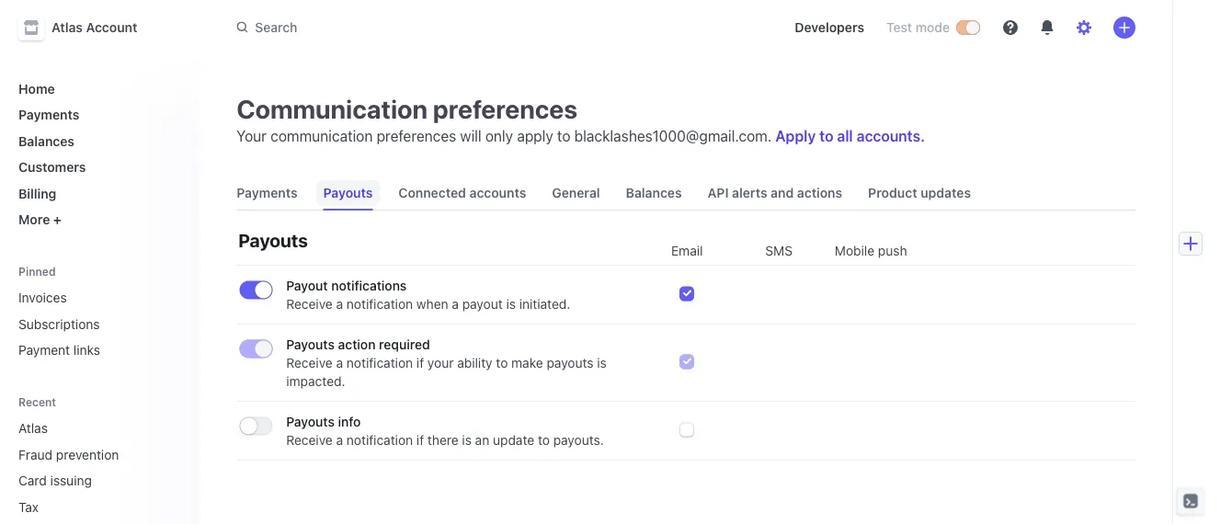 Task type: locate. For each thing, give the bounding box(es) containing it.
communication preferences your communication preferences will only apply to blacklashes1000@gmail.com. apply to all accounts.
[[237, 93, 925, 145]]

recent navigation links element
[[0, 387, 200, 522]]

1 receive from the top
[[286, 297, 333, 312]]

2 horizontal spatial is
[[597, 355, 607, 371]]

payouts down communication
[[323, 185, 373, 200]]

balances inside tab list
[[626, 185, 682, 200]]

payments link
[[11, 100, 185, 130], [229, 177, 305, 210]]

0 horizontal spatial is
[[462, 433, 472, 448]]

payments down home
[[18, 107, 79, 122]]

1 vertical spatial atlas
[[18, 421, 48, 436]]

to left make
[[496, 355, 508, 371]]

links
[[73, 342, 100, 358]]

payments
[[18, 107, 79, 122], [237, 185, 298, 200]]

customers
[[18, 160, 86, 175]]

and
[[771, 185, 794, 200]]

alerts
[[732, 185, 767, 200]]

1 notification from the top
[[347, 297, 413, 312]]

impacted.
[[286, 374, 345, 389]]

atlas inside recent element
[[18, 421, 48, 436]]

notification down action at the bottom of the page
[[347, 355, 413, 371]]

connected accounts
[[398, 185, 526, 200]]

payout notifications receive a notification when a payout is initiated.
[[286, 278, 570, 312]]

1 vertical spatial is
[[597, 355, 607, 371]]

update
[[493, 433, 534, 448]]

receive down impacted.
[[286, 433, 333, 448]]

is inside payouts info receive a notification if there is an update to payouts.
[[462, 433, 472, 448]]

1 vertical spatial balances link
[[618, 177, 689, 210]]

info
[[338, 414, 361, 429]]

atlas inside button
[[51, 20, 83, 35]]

tab list containing payments
[[229, 177, 1135, 211]]

1 vertical spatial preferences
[[377, 127, 456, 145]]

notification down notifications
[[347, 297, 413, 312]]

is right payouts
[[597, 355, 607, 371]]

to
[[557, 127, 571, 145], [819, 127, 833, 145], [496, 355, 508, 371], [538, 433, 550, 448]]

payment
[[18, 342, 70, 358]]

atlas link
[[11, 413, 159, 443]]

accounts
[[469, 185, 526, 200]]

0 vertical spatial payments
[[18, 107, 79, 122]]

if left your in the bottom of the page
[[416, 355, 424, 371]]

a down info
[[336, 433, 343, 448]]

1 if from the top
[[416, 355, 424, 371]]

receive down payout
[[286, 297, 333, 312]]

receive for payouts
[[286, 433, 333, 448]]

preferences up only
[[433, 93, 577, 124]]

preferences
[[433, 93, 577, 124], [377, 127, 456, 145]]

balances down blacklashes1000@gmail.com.
[[626, 185, 682, 200]]

a inside payouts action required receive a notification if your ability to make payouts is impacted.
[[336, 355, 343, 371]]

payouts left info
[[286, 414, 335, 429]]

0 vertical spatial balances link
[[11, 126, 185, 156]]

Search text field
[[225, 11, 744, 44]]

if left there
[[416, 433, 424, 448]]

general link
[[545, 177, 607, 210]]

receive inside payouts action required receive a notification if your ability to make payouts is impacted.
[[286, 355, 333, 371]]

actions
[[797, 185, 842, 200]]

action
[[338, 337, 376, 352]]

payments down the your
[[237, 185, 298, 200]]

atlas account button
[[18, 15, 156, 40]]

atlas up fraud
[[18, 421, 48, 436]]

to inside payouts info receive a notification if there is an update to payouts.
[[538, 433, 550, 448]]

2 if from the top
[[416, 433, 424, 448]]

apply to all accounts. button
[[775, 127, 925, 145]]

test mode
[[886, 20, 950, 35]]

mode
[[915, 20, 950, 35]]

invoices
[[18, 290, 67, 305]]

1 vertical spatial payments link
[[229, 177, 305, 210]]

1 vertical spatial notification
[[347, 355, 413, 371]]

a inside payouts info receive a notification if there is an update to payouts.
[[336, 433, 343, 448]]

email
[[671, 243, 703, 258]]

1 horizontal spatial payments
[[237, 185, 298, 200]]

payments link up customers link
[[11, 100, 185, 130]]

2 receive from the top
[[286, 355, 333, 371]]

3 notification from the top
[[347, 433, 413, 448]]

a right when
[[452, 297, 459, 312]]

payouts
[[323, 185, 373, 200], [238, 229, 308, 251], [286, 337, 335, 352], [286, 414, 335, 429]]

is right payout on the left bottom
[[506, 297, 516, 312]]

notification inside payouts info receive a notification if there is an update to payouts.
[[347, 433, 413, 448]]

2 vertical spatial receive
[[286, 433, 333, 448]]

1 horizontal spatial atlas
[[51, 20, 83, 35]]

receive for payout
[[286, 297, 333, 312]]

0 vertical spatial preferences
[[433, 93, 577, 124]]

0 vertical spatial atlas
[[51, 20, 83, 35]]

0 vertical spatial if
[[416, 355, 424, 371]]

0 vertical spatial receive
[[286, 297, 333, 312]]

to inside payouts action required receive a notification if your ability to make payouts is impacted.
[[496, 355, 508, 371]]

preferences left will
[[377, 127, 456, 145]]

receive inside "payout notifications receive a notification when a payout is initiated."
[[286, 297, 333, 312]]

notification for info
[[347, 433, 413, 448]]

api alerts and actions
[[708, 185, 842, 200]]

pinned element
[[11, 283, 185, 365]]

if
[[416, 355, 424, 371], [416, 433, 424, 448]]

api alerts and actions link
[[700, 177, 850, 210]]

balances link down blacklashes1000@gmail.com.
[[618, 177, 689, 210]]

1 horizontal spatial balances link
[[618, 177, 689, 210]]

to left all
[[819, 127, 833, 145]]

1 vertical spatial if
[[416, 433, 424, 448]]

tab list
[[229, 177, 1135, 211]]

notification down info
[[347, 433, 413, 448]]

notification
[[347, 297, 413, 312], [347, 355, 413, 371], [347, 433, 413, 448]]

0 horizontal spatial balances
[[18, 133, 74, 148]]

to right update
[[538, 433, 550, 448]]

0 horizontal spatial atlas
[[18, 421, 48, 436]]

1 horizontal spatial is
[[506, 297, 516, 312]]

1 vertical spatial balances
[[626, 185, 682, 200]]

your
[[237, 127, 267, 145]]

sms
[[765, 243, 793, 258]]

2 notification from the top
[[347, 355, 413, 371]]

0 vertical spatial balances
[[18, 133, 74, 148]]

is left an at the left bottom of page
[[462, 433, 472, 448]]

notification for notifications
[[347, 297, 413, 312]]

if inside payouts info receive a notification if there is an update to payouts.
[[416, 433, 424, 448]]

1 horizontal spatial payments link
[[229, 177, 305, 210]]

balances up customers
[[18, 133, 74, 148]]

3 receive from the top
[[286, 433, 333, 448]]

issuing
[[50, 473, 92, 488]]

payouts up impacted.
[[286, 337, 335, 352]]

required
[[379, 337, 430, 352]]

general
[[552, 185, 600, 200]]

recent
[[18, 396, 56, 408]]

push
[[878, 243, 907, 258]]

balances
[[18, 133, 74, 148], [626, 185, 682, 200]]

1 vertical spatial receive
[[286, 355, 333, 371]]

2 vertical spatial notification
[[347, 433, 413, 448]]

balances link up billing 'link'
[[11, 126, 185, 156]]

balances link
[[11, 126, 185, 156], [618, 177, 689, 210]]

connected
[[398, 185, 466, 200]]

1 vertical spatial payments
[[237, 185, 298, 200]]

connected accounts link
[[391, 177, 534, 210]]

2 vertical spatial is
[[462, 433, 472, 448]]

atlas
[[51, 20, 83, 35], [18, 421, 48, 436]]

1 horizontal spatial balances
[[626, 185, 682, 200]]

balances link inside tab list
[[618, 177, 689, 210]]

recent element
[[0, 413, 200, 522]]

receive up impacted.
[[286, 355, 333, 371]]

payments link down the your
[[229, 177, 305, 210]]

notification inside "payout notifications receive a notification when a payout is initiated."
[[347, 297, 413, 312]]

atlas for atlas account
[[51, 20, 83, 35]]

card
[[18, 473, 47, 488]]

fraud prevention link
[[11, 439, 159, 469]]

0 vertical spatial is
[[506, 297, 516, 312]]

receive
[[286, 297, 333, 312], [286, 355, 333, 371], [286, 433, 333, 448]]

payouts
[[547, 355, 593, 371]]

atlas left account
[[51, 20, 83, 35]]

search
[[255, 20, 297, 35]]

home link
[[11, 74, 185, 103]]

payments inside tab list
[[237, 185, 298, 200]]

receive inside payouts info receive a notification if there is an update to payouts.
[[286, 433, 333, 448]]

notifications image
[[1040, 20, 1055, 35]]

0 vertical spatial payments link
[[11, 100, 185, 130]]

developers
[[795, 20, 864, 35]]

0 vertical spatial notification
[[347, 297, 413, 312]]

product updates link
[[861, 177, 978, 210]]

apply
[[775, 127, 816, 145]]

is
[[506, 297, 516, 312], [597, 355, 607, 371], [462, 433, 472, 448]]

to right apply
[[557, 127, 571, 145]]

card issuing link
[[11, 466, 159, 496]]

a down action at the bottom of the page
[[336, 355, 343, 371]]

all
[[837, 127, 853, 145]]

0 horizontal spatial payments
[[18, 107, 79, 122]]



Task type: vqa. For each thing, say whether or not it's contained in the screenshot.
the manage
no



Task type: describe. For each thing, give the bounding box(es) containing it.
invoices link
[[11, 283, 185, 313]]

apply
[[517, 127, 553, 145]]

api
[[708, 185, 729, 200]]

help image
[[1003, 20, 1018, 35]]

make
[[511, 355, 543, 371]]

Search search field
[[225, 11, 744, 44]]

payment links link
[[11, 335, 185, 365]]

payouts inside "link"
[[323, 185, 373, 200]]

settings image
[[1077, 20, 1091, 35]]

0 horizontal spatial payments link
[[11, 100, 185, 130]]

is inside payouts action required receive a notification if your ability to make payouts is impacted.
[[597, 355, 607, 371]]

prevention
[[56, 447, 119, 462]]

+
[[53, 212, 62, 227]]

communication
[[237, 93, 428, 124]]

fraud
[[18, 447, 52, 462]]

product
[[868, 185, 917, 200]]

fraud prevention
[[18, 447, 119, 462]]

payment links
[[18, 342, 100, 358]]

your
[[427, 355, 454, 371]]

notification inside payouts action required receive a notification if your ability to make payouts is impacted.
[[347, 355, 413, 371]]

mobile
[[835, 243, 874, 258]]

payouts up payout
[[238, 229, 308, 251]]

will
[[460, 127, 481, 145]]

more
[[18, 212, 50, 227]]

product updates
[[868, 185, 971, 200]]

subscriptions link
[[11, 309, 185, 339]]

payouts link
[[316, 177, 380, 210]]

billing
[[18, 186, 56, 201]]

there
[[427, 433, 458, 448]]

card issuing
[[18, 473, 92, 488]]

billing link
[[11, 178, 185, 208]]

when
[[416, 297, 448, 312]]

atlas account
[[51, 20, 137, 35]]

pinned
[[18, 265, 56, 278]]

payout
[[286, 278, 328, 293]]

mobile push
[[835, 243, 907, 258]]

home
[[18, 81, 55, 96]]

tax
[[18, 499, 39, 514]]

initiated.
[[519, 297, 570, 312]]

if inside payouts action required receive a notification if your ability to make payouts is impacted.
[[416, 355, 424, 371]]

tax link
[[11, 492, 159, 522]]

developers link
[[787, 13, 872, 42]]

account
[[86, 20, 137, 35]]

blacklashes1000@gmail.com.
[[574, 127, 772, 145]]

communication
[[271, 127, 373, 145]]

payouts.
[[553, 433, 604, 448]]

payouts info receive a notification if there is an update to payouts.
[[286, 414, 604, 448]]

core navigation links element
[[11, 74, 185, 234]]

0 horizontal spatial balances link
[[11, 126, 185, 156]]

payouts inside payouts info receive a notification if there is an update to payouts.
[[286, 414, 335, 429]]

an
[[475, 433, 489, 448]]

payouts inside payouts action required receive a notification if your ability to make payouts is impacted.
[[286, 337, 335, 352]]

notifications
[[331, 278, 407, 293]]

subscriptions
[[18, 316, 100, 331]]

more +
[[18, 212, 62, 227]]

customers link
[[11, 152, 185, 182]]

pinned navigation links element
[[11, 257, 189, 365]]

payouts action required receive a notification if your ability to make payouts is impacted.
[[286, 337, 607, 389]]

payments inside "core navigation links" element
[[18, 107, 79, 122]]

a down notifications
[[336, 297, 343, 312]]

test
[[886, 20, 912, 35]]

balances inside "core navigation links" element
[[18, 133, 74, 148]]

only
[[485, 127, 513, 145]]

updates
[[921, 185, 971, 200]]

ability
[[457, 355, 492, 371]]

is inside "payout notifications receive a notification when a payout is initiated."
[[506, 297, 516, 312]]

accounts.
[[857, 127, 925, 145]]

atlas for atlas
[[18, 421, 48, 436]]

payout
[[462, 297, 503, 312]]



